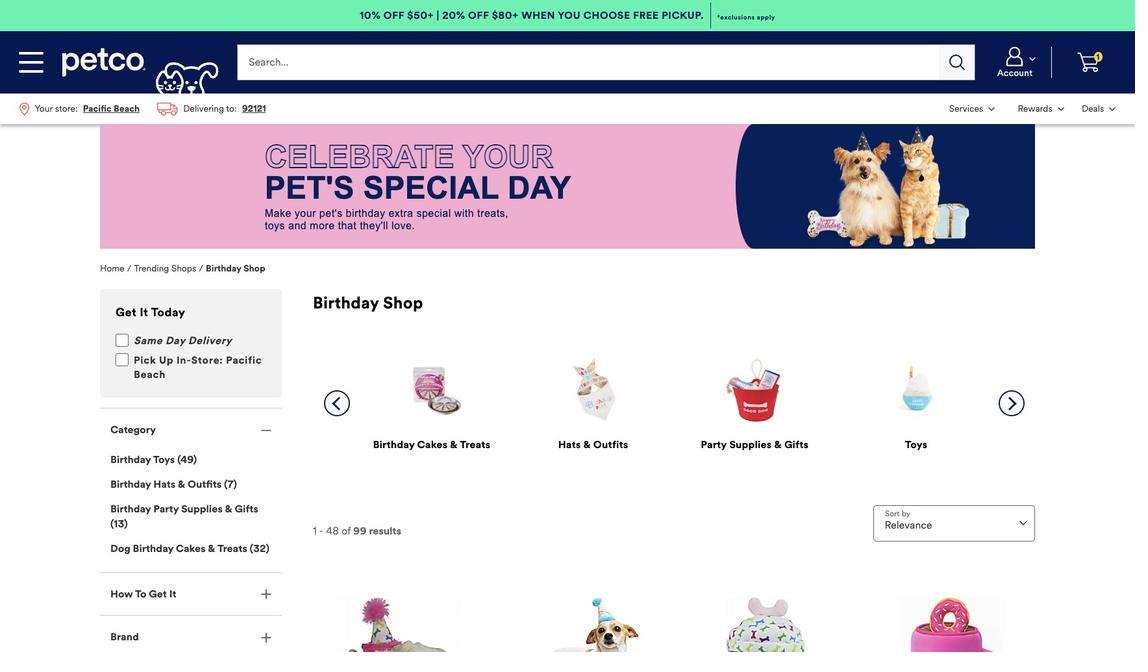Task type: describe. For each thing, give the bounding box(es) containing it.
pick up in-store:
[[134, 354, 226, 366]]

1 carat down icon 13 button from the left
[[1006, 95, 1072, 123]]

99
[[354, 525, 367, 537]]

pickup.
[[662, 9, 704, 21]]

birthday hats & outfits ( 7 )
[[110, 478, 237, 491]]

|
[[437, 9, 440, 21]]

0 horizontal spatial toys
[[153, 453, 175, 466]]

1 for 1 - 48 of 99 results
[[313, 525, 317, 537]]

birthday cakes & treats
[[373, 438, 491, 451]]

Search search field
[[237, 44, 940, 81]]

birthday inside the birthday party supplies & gifts ( 13 )
[[110, 503, 151, 516]]

of
[[342, 525, 351, 537]]

pet's
[[265, 171, 355, 205]]

32
[[253, 543, 266, 555]]

results
[[369, 525, 402, 537]]

0 vertical spatial birthday shop
[[206, 263, 265, 274]]

special
[[363, 171, 499, 205]]

birthday
[[346, 208, 386, 219]]

celebrate your pet's special day make your pet's birthday extra special with treats, toys and more that they'll love.
[[265, 139, 571, 231]]

0 horizontal spatial day
[[165, 335, 185, 347]]

your
[[295, 208, 316, 219]]

apply
[[757, 13, 776, 21]]

more
[[310, 220, 335, 231]]

same
[[134, 335, 163, 347]]

1 horizontal spatial shop
[[383, 293, 424, 313]]

plus icon 2 image for 1st plus icon 2 dropdown button from the bottom
[[261, 633, 272, 643]]

1 plus icon 2 button from the top
[[100, 573, 282, 615]]

1 horizontal spatial party
[[701, 438, 727, 451]]

*exclusions
[[717, 13, 755, 21]]

small dog and cat wearing party hats image
[[802, 126, 970, 247]]

when
[[522, 9, 556, 21]]

get
[[116, 306, 137, 320]]

2 / from the left
[[199, 263, 203, 274]]

up
[[159, 354, 174, 366]]

same day delivery
[[134, 335, 232, 347]]

pick
[[134, 354, 156, 366]]

party supplies & gifts link
[[701, 438, 809, 451]]

pacific beach
[[134, 354, 262, 381]]

carat down icon 13 button inside list
[[942, 95, 1003, 123]]

1 vertical spatial treats
[[218, 543, 247, 555]]

toys
[[265, 220, 285, 231]]

store:
[[191, 354, 223, 366]]

hats & outfits
[[559, 438, 629, 451]]

dog
[[110, 543, 130, 555]]

birthday shop link
[[206, 263, 265, 274]]

0 horizontal spatial outfits
[[188, 478, 222, 491]]

0 vertical spatial outfits
[[594, 438, 629, 451]]

birthday toys ( 49 )
[[110, 453, 197, 466]]

pet's
[[320, 208, 343, 219]]

trending
[[134, 263, 169, 274]]

1 horizontal spatial hats
[[559, 438, 581, 451]]

your
[[463, 139, 554, 174]]

that
[[338, 220, 357, 231]]

make
[[265, 208, 292, 219]]

and
[[288, 220, 307, 231]]

free
[[633, 9, 659, 21]]



Task type: locate. For each thing, give the bounding box(es) containing it.
category button
[[100, 409, 282, 451]]

49
[[181, 453, 194, 466]]

home
[[100, 263, 125, 274]]

1 horizontal spatial birthday shop
[[313, 293, 424, 313]]

search image
[[950, 55, 965, 70]]

1 horizontal spatial treats
[[460, 438, 491, 451]]

-
[[319, 525, 324, 537]]

0 vertical spatial 1
[[1097, 52, 1100, 61]]

plus icon 2 button
[[100, 573, 282, 615], [100, 616, 282, 652]]

7
[[228, 478, 234, 491]]

0 horizontal spatial /
[[127, 263, 131, 274]]

2 off from the left
[[468, 9, 489, 21]]

( inside the birthday party supplies & gifts ( 13 )
[[110, 518, 114, 530]]

shops
[[171, 263, 196, 274]]

1 vertical spatial outfits
[[188, 478, 222, 491]]

1
[[1097, 52, 1100, 61], [313, 525, 317, 537]]

1 horizontal spatial outfits
[[594, 438, 629, 451]]

shop
[[244, 263, 265, 274], [383, 293, 424, 313]]

&
[[450, 438, 458, 451], [584, 438, 591, 451], [775, 438, 782, 451], [178, 478, 185, 491], [225, 503, 232, 516], [208, 543, 215, 555]]

day up treats,
[[508, 171, 571, 205]]

1 link
[[1058, 47, 1120, 78]]

& inside the birthday party supplies & gifts ( 13 )
[[225, 503, 232, 516]]

1 horizontal spatial /
[[199, 263, 203, 274]]

carat down icon 13 button down search 'image'
[[942, 95, 1003, 123]]

plus icon 2 image for first plus icon 2 dropdown button
[[261, 589, 272, 600]]

0 horizontal spatial party
[[154, 503, 179, 516]]

list
[[10, 94, 275, 124], [941, 94, 1125, 124]]

0 horizontal spatial hats
[[154, 478, 176, 491]]

with
[[455, 208, 474, 219]]

gifts inside the birthday party supplies & gifts ( 13 )
[[235, 503, 258, 516]]

off
[[384, 9, 405, 21], [468, 9, 489, 21]]

carat down icon 13 button right search 'image'
[[984, 47, 1047, 78]]

pacific
[[226, 354, 262, 366]]

choose
[[584, 9, 631, 21]]

1 inside 1 link
[[1097, 52, 1100, 61]]

20%
[[442, 9, 466, 21]]

birthday cakes & treats link
[[373, 438, 491, 451]]

toys
[[906, 438, 928, 451], [153, 453, 175, 466]]

they'll
[[360, 220, 389, 231]]

1 off from the left
[[384, 9, 405, 21]]

birthday
[[206, 263, 241, 274], [313, 293, 379, 313], [373, 438, 415, 451], [110, 453, 151, 466], [110, 478, 151, 491], [110, 503, 151, 516], [133, 543, 174, 555]]

plus icon 2 image
[[261, 589, 272, 600], [261, 633, 272, 643]]

*exclusions apply
[[717, 13, 776, 21]]

$50+
[[407, 9, 434, 21]]

home link
[[100, 263, 125, 274]]

treats,
[[478, 208, 509, 219]]

0 vertical spatial supplies
[[730, 438, 772, 451]]

1 vertical spatial 1
[[313, 525, 317, 537]]

love.
[[392, 220, 415, 231]]

birthday party supplies & gifts ( 13 )
[[110, 503, 258, 530]]

) inside the birthday party supplies & gifts ( 13 )
[[124, 518, 128, 530]]

1 horizontal spatial carat down icon 13 button
[[1075, 95, 1124, 123]]

1 vertical spatial carat down icon 13 button
[[942, 95, 1003, 123]]

day up pick up in-store:
[[165, 335, 185, 347]]

cakes
[[417, 438, 448, 451], [176, 543, 206, 555]]

1 - 48 of 99 results
[[313, 525, 402, 537]]

outfits
[[594, 438, 629, 451], [188, 478, 222, 491]]

0 vertical spatial party
[[701, 438, 727, 451]]

get it today
[[116, 306, 185, 320]]

1 vertical spatial cakes
[[176, 543, 206, 555]]

0 vertical spatial carat down icon 13 button
[[984, 47, 1047, 78]]

off right 10%
[[384, 9, 405, 21]]

$80+
[[492, 9, 519, 21]]

0 vertical spatial shop
[[244, 263, 265, 274]]

beach
[[134, 368, 166, 381]]

1 list from the left
[[10, 94, 275, 124]]

celebrate
[[265, 139, 455, 174]]

day inside celebrate your pet's special day make your pet's birthday extra special with treats, toys and more that they'll love.
[[508, 171, 571, 205]]

2 carat down icon 13 button from the left
[[1075, 95, 1124, 123]]

1 plus icon 2 image from the top
[[261, 589, 272, 600]]

off right 20%
[[468, 9, 489, 21]]

10% off $50+ | 20% off $80+ when you choose free pickup.
[[360, 9, 704, 21]]

party
[[701, 438, 727, 451], [154, 503, 179, 516]]

1 horizontal spatial 1
[[1097, 52, 1100, 61]]

0 vertical spatial treats
[[460, 438, 491, 451]]

0 vertical spatial toys
[[906, 438, 928, 451]]

1 for 1
[[1097, 52, 1100, 61]]

0 vertical spatial hats
[[559, 438, 581, 451]]

hats & outfits link
[[559, 438, 629, 451]]

gifts
[[785, 438, 809, 451], [235, 503, 258, 516]]

trending shops link
[[134, 263, 196, 274]]

carat down icon 13 image
[[1030, 57, 1036, 61], [989, 107, 996, 111], [1058, 107, 1065, 111], [1110, 107, 1117, 111]]

it
[[140, 306, 148, 320]]

48
[[326, 525, 339, 537]]

1 vertical spatial shop
[[383, 293, 424, 313]]

1 vertical spatial plus icon 2 image
[[261, 633, 272, 643]]

2 plus icon 2 image from the top
[[261, 633, 272, 643]]

/ right the shops
[[199, 263, 203, 274]]

1 vertical spatial supplies
[[181, 503, 223, 516]]

1 horizontal spatial supplies
[[730, 438, 772, 451]]

toys link
[[906, 438, 928, 451]]

1 horizontal spatial list
[[941, 94, 1125, 124]]

0 vertical spatial plus icon 2 image
[[261, 589, 272, 600]]

10%
[[360, 9, 381, 21]]

0 vertical spatial cakes
[[417, 438, 448, 451]]

1 horizontal spatial toys
[[906, 438, 928, 451]]

0 horizontal spatial supplies
[[181, 503, 223, 516]]

carat down icon 13 button
[[984, 47, 1047, 78], [942, 95, 1003, 123]]

1 / from the left
[[127, 263, 131, 274]]

day
[[508, 171, 571, 205], [165, 335, 185, 347]]

0 vertical spatial plus icon 2 button
[[100, 573, 282, 615]]

supplies inside the birthday party supplies & gifts ( 13 )
[[181, 503, 223, 516]]

carat down icon 13 button
[[1006, 95, 1072, 123], [1075, 95, 1124, 123]]

0 vertical spatial gifts
[[785, 438, 809, 451]]

extra
[[389, 208, 414, 219]]

1 vertical spatial day
[[165, 335, 185, 347]]

/
[[127, 263, 131, 274], [199, 263, 203, 274]]

1 vertical spatial toys
[[153, 453, 175, 466]]

supplies
[[730, 438, 772, 451], [181, 503, 223, 516]]

1 horizontal spatial off
[[468, 9, 489, 21]]

0 horizontal spatial cakes
[[176, 543, 206, 555]]

0 horizontal spatial treats
[[218, 543, 247, 555]]

2 plus icon 2 button from the top
[[100, 616, 282, 652]]

1 horizontal spatial day
[[508, 171, 571, 205]]

down arrow icon 1 image
[[1020, 521, 1028, 526]]

today
[[151, 306, 185, 320]]

0 horizontal spatial birthday shop
[[206, 263, 265, 274]]

/ right 'home' link
[[127, 263, 131, 274]]

dog birthday cakes & treats ( 32 )
[[110, 543, 270, 555]]

2 list from the left
[[941, 94, 1125, 124]]

0 horizontal spatial off
[[384, 9, 405, 21]]

0 horizontal spatial list
[[10, 94, 275, 124]]

treats
[[460, 438, 491, 451], [218, 543, 247, 555]]

0 vertical spatial day
[[508, 171, 571, 205]]

party supplies & gifts
[[701, 438, 809, 451]]

1 vertical spatial gifts
[[235, 503, 258, 516]]

0 horizontal spatial carat down icon 13 button
[[1006, 95, 1072, 123]]

in-
[[177, 354, 191, 366]]

1 horizontal spatial gifts
[[785, 438, 809, 451]]

1 vertical spatial hats
[[154, 478, 176, 491]]

hats
[[559, 438, 581, 451], [154, 478, 176, 491]]

party inside the birthday party supplies & gifts ( 13 )
[[154, 503, 179, 516]]

delivery
[[188, 335, 232, 347]]

1 vertical spatial plus icon 2 button
[[100, 616, 282, 652]]

(
[[177, 453, 181, 466], [224, 478, 228, 491], [110, 518, 114, 530], [250, 543, 253, 555]]

0 horizontal spatial shop
[[244, 263, 265, 274]]

0 horizontal spatial 1
[[313, 525, 317, 537]]

13
[[114, 518, 124, 530]]

special
[[417, 208, 451, 219]]

1 vertical spatial birthday shop
[[313, 293, 424, 313]]

home / trending shops /
[[100, 263, 203, 274]]

1 vertical spatial party
[[154, 503, 179, 516]]

0 horizontal spatial gifts
[[235, 503, 258, 516]]

you
[[558, 9, 581, 21]]

1 horizontal spatial cakes
[[417, 438, 448, 451]]

category
[[110, 424, 156, 436]]

birthday shop
[[206, 263, 265, 274], [313, 293, 424, 313]]

)
[[194, 453, 197, 466], [234, 478, 237, 491], [124, 518, 128, 530], [266, 543, 270, 555]]



Task type: vqa. For each thing, say whether or not it's contained in the screenshot.
Flavor in the LIMITED INGREDIENT SAVORY CRAVINGS BEEF & CRAB FLAVOR CAT TREATS 1 OZ.
no



